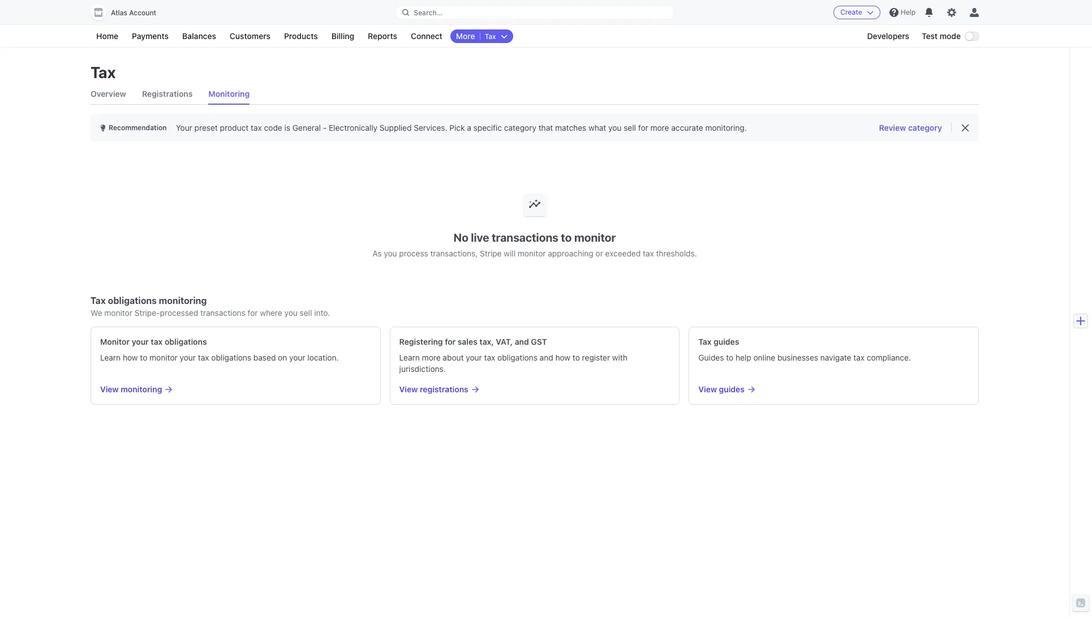 Task type: describe. For each thing, give the bounding box(es) containing it.
-
[[323, 123, 327, 132]]

notifications image
[[925, 8, 934, 17]]

view monitoring link
[[100, 384, 371, 395]]

product
[[220, 123, 249, 132]]

monitor inside tax obligations monitoring we monitor stripe-processed transactions for where you sell into.
[[104, 308, 132, 318]]

help
[[736, 353, 752, 362]]

compliance.
[[867, 353, 911, 362]]

view for view monitoring
[[100, 384, 119, 394]]

view monitoring
[[100, 384, 162, 394]]

tax inside no live transactions to monitor as you process transactions, stripe will monitor approaching or exceeded tax thresholds.
[[643, 249, 654, 258]]

to left help
[[727, 353, 734, 362]]

home
[[96, 31, 118, 41]]

help
[[901, 8, 916, 16]]

stripe
[[480, 249, 502, 258]]

processed
[[160, 308, 198, 318]]

supplied
[[380, 123, 412, 132]]

location.
[[308, 353, 339, 362]]

balances
[[182, 31, 216, 41]]

is
[[285, 123, 290, 132]]

monitoring inside tax obligations monitoring we monitor stripe-processed transactions for where you sell into.
[[159, 296, 207, 306]]

more
[[456, 31, 475, 41]]

for inside tax obligations monitoring we monitor stripe-processed transactions for where you sell into.
[[248, 308, 258, 318]]

1 how from the left
[[123, 353, 138, 362]]

services.
[[414, 123, 448, 132]]

obligations up view monitoring link at the left of the page
[[211, 353, 251, 362]]

no
[[454, 231, 469, 244]]

tax obligations monitoring we monitor stripe-processed transactions for where you sell into.
[[91, 296, 330, 318]]

register
[[582, 353, 610, 362]]

monitor your tax obligations
[[100, 337, 207, 347]]

balances link
[[177, 29, 222, 43]]

general
[[293, 123, 321, 132]]

1 vertical spatial monitoring
[[121, 384, 162, 394]]

developers link
[[862, 29, 916, 43]]

guides for view guides
[[719, 384, 745, 394]]

monitor down monitor your tax obligations
[[150, 353, 178, 362]]

create
[[841, 8, 863, 16]]

online
[[754, 353, 776, 362]]

reports
[[368, 31, 397, 41]]

home link
[[91, 29, 124, 43]]

you inside tax obligations monitoring we monitor stripe-processed transactions for where you sell into.
[[285, 308, 298, 318]]

as
[[373, 249, 382, 258]]

or
[[596, 249, 604, 258]]

registrations
[[420, 384, 469, 394]]

monitoring
[[209, 89, 250, 99]]

billing link
[[326, 29, 360, 43]]

view registrations link
[[400, 384, 671, 395]]

sales
[[458, 337, 478, 347]]

tax right more
[[485, 32, 496, 41]]

will
[[504, 249, 516, 258]]

more inside learn more about your tax obligations and how to register with jurisdictions.
[[422, 353, 441, 362]]

tax down stripe-
[[151, 337, 163, 347]]

no live transactions to monitor as you process transactions, stripe will monitor approaching or exceeded tax thresholds.
[[373, 231, 697, 258]]

where
[[260, 308, 282, 318]]

tax,
[[480, 337, 494, 347]]

monitor right will
[[518, 249, 546, 258]]

approaching
[[548, 249, 594, 258]]

pick
[[450, 123, 465, 132]]

payments link
[[126, 29, 174, 43]]

based
[[254, 353, 276, 362]]

businesses
[[778, 353, 819, 362]]

0 vertical spatial and
[[515, 337, 529, 347]]

stripe-
[[135, 308, 160, 318]]

test
[[922, 31, 938, 41]]

jurisdictions.
[[400, 364, 446, 374]]

vat,
[[496, 337, 513, 347]]

learn how to monitor your tax obligations based on your location.
[[100, 353, 339, 362]]

obligations down processed
[[165, 337, 207, 347]]

to inside learn more about your tax obligations and how to register with jurisdictions.
[[573, 353, 580, 362]]

about
[[443, 353, 464, 362]]

registering
[[400, 337, 443, 347]]

your down monitor your tax obligations
[[180, 353, 196, 362]]

and inside learn more about your tax obligations and how to register with jurisdictions.
[[540, 353, 554, 362]]

customers
[[230, 31, 271, 41]]

tax up overview
[[91, 63, 116, 82]]

guides to help online businesses navigate tax compliance.
[[699, 353, 911, 362]]

your right on
[[289, 353, 306, 362]]

transactions,
[[431, 249, 478, 258]]

monitor
[[100, 337, 130, 347]]

tax up guides
[[699, 337, 712, 347]]

review
[[880, 123, 907, 132]]

recommendation
[[109, 123, 167, 132]]

1 horizontal spatial for
[[445, 337, 456, 347]]

1 category from the left
[[504, 123, 537, 132]]

guides for tax guides
[[714, 337, 740, 347]]

help button
[[885, 3, 921, 22]]

guides
[[699, 353, 724, 362]]

accurate
[[672, 123, 704, 132]]

gst
[[531, 337, 547, 347]]

2 horizontal spatial you
[[609, 123, 622, 132]]

tax left code
[[251, 123, 262, 132]]

Search… search field
[[396, 5, 674, 20]]

process
[[399, 249, 428, 258]]

what
[[589, 123, 607, 132]]

view guides
[[699, 384, 745, 394]]



Task type: vqa. For each thing, say whether or not it's contained in the screenshot.
Time
no



Task type: locate. For each thing, give the bounding box(es) containing it.
learn for learn more about your tax obligations and how to register with jurisdictions.
[[400, 353, 420, 362]]

learn inside learn more about your tax obligations and how to register with jurisdictions.
[[400, 353, 420, 362]]

how down monitor
[[123, 353, 138, 362]]

view for view guides
[[699, 384, 717, 394]]

monitor up or
[[575, 231, 616, 244]]

atlas
[[111, 8, 127, 17]]

for
[[639, 123, 649, 132], [248, 308, 258, 318], [445, 337, 456, 347]]

0 horizontal spatial view
[[100, 384, 119, 394]]

and left gst
[[515, 337, 529, 347]]

2 vertical spatial you
[[285, 308, 298, 318]]

your
[[176, 123, 192, 132]]

1 horizontal spatial how
[[556, 353, 571, 362]]

transactions up will
[[492, 231, 559, 244]]

0 horizontal spatial you
[[285, 308, 298, 318]]

your inside learn more about your tax obligations and how to register with jurisdictions.
[[466, 353, 482, 362]]

1 horizontal spatial transactions
[[492, 231, 559, 244]]

1 vertical spatial you
[[384, 249, 397, 258]]

guides up guides
[[714, 337, 740, 347]]

sell inside tax obligations monitoring we monitor stripe-processed transactions for where you sell into.
[[300, 308, 312, 318]]

how
[[123, 353, 138, 362], [556, 353, 571, 362]]

learn down monitor
[[100, 353, 121, 362]]

registering for sales tax, vat, and gst
[[400, 337, 547, 347]]

tax
[[251, 123, 262, 132], [643, 249, 654, 258], [151, 337, 163, 347], [198, 353, 209, 362], [484, 353, 496, 362], [854, 353, 865, 362]]

matches
[[555, 123, 587, 132]]

your down registering for sales tax, vat, and gst
[[466, 353, 482, 362]]

1 horizontal spatial sell
[[624, 123, 636, 132]]

1 view from the left
[[100, 384, 119, 394]]

review category button
[[880, 123, 943, 132]]

0 horizontal spatial and
[[515, 337, 529, 347]]

tax right navigate
[[854, 353, 865, 362]]

we
[[91, 308, 102, 318]]

obligations inside tax obligations monitoring we monitor stripe-processed transactions for where you sell into.
[[108, 296, 157, 306]]

learn more about your tax obligations and how to register with jurisdictions.
[[400, 353, 628, 374]]

thresholds.
[[656, 249, 697, 258]]

0 horizontal spatial category
[[504, 123, 537, 132]]

account
[[129, 8, 156, 17]]

create button
[[834, 6, 881, 19]]

tax right exceeded
[[643, 249, 654, 258]]

category
[[504, 123, 537, 132], [909, 123, 943, 132]]

0 horizontal spatial how
[[123, 353, 138, 362]]

1 vertical spatial for
[[248, 308, 258, 318]]

preset
[[195, 123, 218, 132]]

your preset product tax code is general - electronically supplied services. pick a specific category that matches what you sell for more accurate monitoring.
[[176, 123, 747, 132]]

you right as
[[384, 249, 397, 258]]

connect link
[[405, 29, 448, 43]]

0 horizontal spatial more
[[422, 353, 441, 362]]

transactions inside no live transactions to monitor as you process transactions, stripe will monitor approaching or exceeded tax thresholds.
[[492, 231, 559, 244]]

test mode
[[922, 31, 961, 41]]

learn for learn how to monitor your tax obligations based on your location.
[[100, 353, 121, 362]]

you right what
[[609, 123, 622, 132]]

to left register
[[573, 353, 580, 362]]

1 vertical spatial guides
[[719, 384, 745, 394]]

tax inside learn more about your tax obligations and how to register with jurisdictions.
[[484, 353, 496, 362]]

2 category from the left
[[909, 123, 943, 132]]

and
[[515, 337, 529, 347], [540, 353, 554, 362]]

obligations down vat,
[[498, 353, 538, 362]]

transactions inside tax obligations monitoring we monitor stripe-processed transactions for where you sell into.
[[200, 308, 246, 318]]

1 horizontal spatial more
[[651, 123, 670, 132]]

more left "accurate" at the right top of the page
[[651, 123, 670, 132]]

tab list
[[91, 84, 980, 105]]

0 vertical spatial more
[[651, 123, 670, 132]]

for up the about on the bottom
[[445, 337, 456, 347]]

1 learn from the left
[[100, 353, 121, 362]]

your right monitor
[[132, 337, 149, 347]]

tab list containing overview
[[91, 84, 980, 105]]

monitoring link
[[209, 84, 250, 104]]

billing
[[332, 31, 354, 41]]

connect
[[411, 31, 443, 41]]

1 horizontal spatial view
[[400, 384, 418, 394]]

view guides link
[[699, 384, 970, 395]]

1 vertical spatial transactions
[[200, 308, 246, 318]]

specific
[[474, 123, 502, 132]]

1 horizontal spatial and
[[540, 353, 554, 362]]

tax guides
[[699, 337, 740, 347]]

to inside no live transactions to monitor as you process transactions, stripe will monitor approaching or exceeded tax thresholds.
[[561, 231, 572, 244]]

category left that
[[504, 123, 537, 132]]

0 vertical spatial you
[[609, 123, 622, 132]]

more
[[651, 123, 670, 132], [422, 353, 441, 362]]

you
[[609, 123, 622, 132], [384, 249, 397, 258], [285, 308, 298, 318]]

monitoring
[[159, 296, 207, 306], [121, 384, 162, 394]]

view for view registrations
[[400, 384, 418, 394]]

search…
[[414, 8, 443, 17]]

1 horizontal spatial category
[[909, 123, 943, 132]]

obligations up stripe-
[[108, 296, 157, 306]]

tax
[[485, 32, 496, 41], [91, 63, 116, 82], [91, 296, 106, 306], [699, 337, 712, 347]]

2 view from the left
[[400, 384, 418, 394]]

on
[[278, 353, 287, 362]]

0 horizontal spatial transactions
[[200, 308, 246, 318]]

monitoring.
[[706, 123, 747, 132]]

1 vertical spatial sell
[[300, 308, 312, 318]]

obligations
[[108, 296, 157, 306], [165, 337, 207, 347], [211, 353, 251, 362], [498, 353, 538, 362]]

1 horizontal spatial you
[[384, 249, 397, 258]]

how inside learn more about your tax obligations and how to register with jurisdictions.
[[556, 353, 571, 362]]

you right where
[[285, 308, 298, 318]]

2 horizontal spatial for
[[639, 123, 649, 132]]

2 learn from the left
[[400, 353, 420, 362]]

learn up jurisdictions.
[[400, 353, 420, 362]]

transactions right processed
[[200, 308, 246, 318]]

you inside no live transactions to monitor as you process transactions, stripe will monitor approaching or exceeded tax thresholds.
[[384, 249, 397, 258]]

mode
[[940, 31, 961, 41]]

products link
[[279, 29, 324, 43]]

with
[[613, 353, 628, 362]]

registrations
[[142, 89, 193, 99]]

0 vertical spatial sell
[[624, 123, 636, 132]]

0 horizontal spatial learn
[[100, 353, 121, 362]]

registrations link
[[142, 84, 193, 104]]

Search… text field
[[396, 5, 674, 20]]

obligations inside learn more about your tax obligations and how to register with jurisdictions.
[[498, 353, 538, 362]]

0 vertical spatial guides
[[714, 337, 740, 347]]

view down guides
[[699, 384, 717, 394]]

developers
[[868, 31, 910, 41]]

tax up "we"
[[91, 296, 106, 306]]

2 horizontal spatial view
[[699, 384, 717, 394]]

review category
[[880, 123, 943, 132]]

3 view from the left
[[699, 384, 717, 394]]

learn
[[100, 353, 121, 362], [400, 353, 420, 362]]

live
[[471, 231, 489, 244]]

monitoring down monitor your tax obligations
[[121, 384, 162, 394]]

2 vertical spatial for
[[445, 337, 456, 347]]

customers link
[[224, 29, 276, 43]]

1 horizontal spatial learn
[[400, 353, 420, 362]]

reports link
[[362, 29, 403, 43]]

overview
[[91, 89, 126, 99]]

0 vertical spatial for
[[639, 123, 649, 132]]

view down jurisdictions.
[[400, 384, 418, 394]]

monitoring up processed
[[159, 296, 207, 306]]

0 vertical spatial transactions
[[492, 231, 559, 244]]

atlas account button
[[91, 5, 168, 20]]

overview link
[[91, 84, 126, 104]]

tax up view monitoring link at the left of the page
[[198, 353, 209, 362]]

monitor
[[575, 231, 616, 244], [518, 249, 546, 258], [104, 308, 132, 318], [150, 353, 178, 362]]

for left where
[[248, 308, 258, 318]]

0 vertical spatial monitoring
[[159, 296, 207, 306]]

code
[[264, 123, 282, 132]]

guides down help
[[719, 384, 745, 394]]

tax down tax,
[[484, 353, 496, 362]]

category right review
[[909, 123, 943, 132]]

and down gst
[[540, 353, 554, 362]]

exceeded
[[606, 249, 641, 258]]

monitor right "we"
[[104, 308, 132, 318]]

2 how from the left
[[556, 353, 571, 362]]

to down monitor your tax obligations
[[140, 353, 147, 362]]

into.
[[314, 308, 330, 318]]

for left "accurate" at the right top of the page
[[639, 123, 649, 132]]

0 horizontal spatial for
[[248, 308, 258, 318]]

electronically
[[329, 123, 378, 132]]

to up approaching
[[561, 231, 572, 244]]

sell left "into."
[[300, 308, 312, 318]]

that
[[539, 123, 553, 132]]

view down monitor
[[100, 384, 119, 394]]

payments
[[132, 31, 169, 41]]

tax inside tax obligations monitoring we monitor stripe-processed transactions for where you sell into.
[[91, 296, 106, 306]]

more up jurisdictions.
[[422, 353, 441, 362]]

how left register
[[556, 353, 571, 362]]

1 vertical spatial and
[[540, 353, 554, 362]]

navigate
[[821, 353, 852, 362]]

sell right what
[[624, 123, 636, 132]]

0 horizontal spatial sell
[[300, 308, 312, 318]]

1 vertical spatial more
[[422, 353, 441, 362]]



